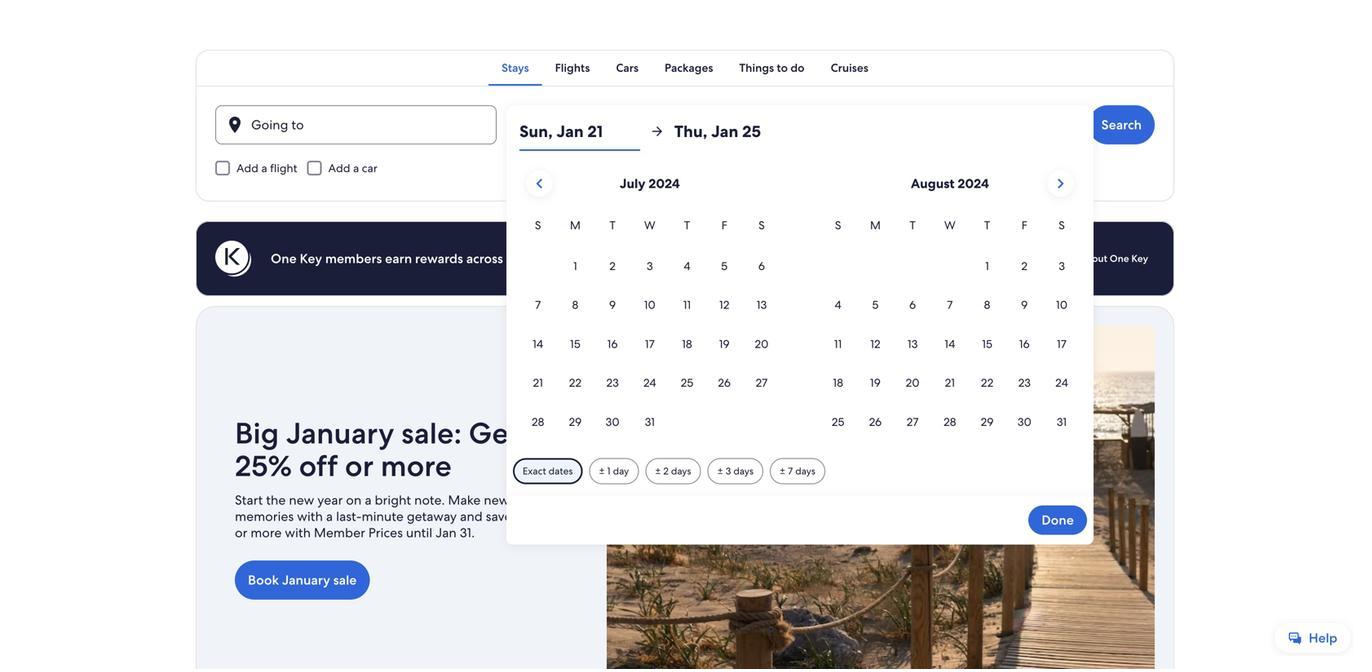 Task type: locate. For each thing, give the bounding box(es) containing it.
jan left 31.
[[436, 524, 457, 541]]

25% right save
[[515, 508, 540, 525]]

1 horizontal spatial 10
[[1057, 298, 1068, 312]]

august 2024 element
[[820, 216, 1081, 442]]

0 horizontal spatial 1
[[574, 259, 578, 273]]

1 22 from the left
[[569, 375, 582, 390]]

1 28 from the left
[[532, 414, 545, 429]]

3 left the vrbo
[[647, 259, 653, 273]]

2 2 button from the left
[[1007, 247, 1044, 285]]

29 inside july 2024 element
[[569, 414, 582, 429]]

new right make
[[484, 492, 509, 509]]

2 m from the left
[[871, 218, 881, 233]]

2 for august 2024
[[1022, 259, 1028, 273]]

2 for july 2024
[[610, 259, 616, 273]]

2 1 button from the left
[[969, 247, 1007, 285]]

1 f from the left
[[722, 218, 728, 233]]

3 left about
[[1059, 259, 1066, 273]]

1 horizontal spatial 19 button
[[857, 364, 895, 401]]

17 button
[[632, 325, 669, 362], [1044, 325, 1081, 362]]

2 29 button from the left
[[969, 403, 1007, 440]]

17
[[645, 336, 655, 351], [1058, 336, 1067, 351]]

24 for second 24 button from the left
[[1056, 375, 1069, 390]]

1 14 from the left
[[533, 336, 544, 351]]

8 inside july 2024 element
[[572, 298, 579, 312]]

18 for the left 18 button
[[682, 336, 693, 351]]

0 vertical spatial 20
[[755, 336, 769, 351]]

30 button
[[594, 403, 632, 440], [1007, 403, 1044, 440]]

1
[[574, 259, 578, 273], [986, 259, 990, 273], [608, 465, 611, 478]]

2024 right august
[[958, 175, 990, 192]]

1 horizontal spatial 16
[[1020, 336, 1030, 351]]

more up note. at the bottom of the page
[[381, 447, 452, 485]]

16 button
[[594, 325, 632, 362], [1007, 325, 1044, 362]]

10 inside july 2024 element
[[644, 298, 656, 312]]

8 inside august 2024 element
[[985, 298, 991, 312]]

1 vertical spatial 4 button
[[820, 286, 857, 324]]

rewards
[[415, 250, 463, 267]]

january up "year"
[[286, 414, 395, 453]]

± for ± 1 day
[[599, 465, 605, 478]]

0 horizontal spatial 6 button
[[744, 247, 781, 285]]

0 horizontal spatial 8
[[572, 298, 579, 312]]

2 right day
[[664, 465, 669, 478]]

27 inside july 2024 element
[[756, 375, 768, 390]]

1 horizontal spatial 1 button
[[969, 247, 1007, 285]]

f
[[722, 218, 728, 233], [1022, 218, 1028, 233]]

1 horizontal spatial 5
[[873, 298, 879, 312]]

0 horizontal spatial 10 button
[[632, 286, 669, 324]]

0 vertical spatial 20 button
[[744, 325, 781, 362]]

17 button inside august 2024 element
[[1044, 325, 1081, 362]]

1 3 button from the left
[[632, 247, 669, 285]]

w inside august 2024 element
[[945, 218, 956, 233]]

16 inside july 2024 element
[[608, 336, 618, 351]]

11 inside july 2024 element
[[684, 298, 691, 312]]

15
[[570, 336, 581, 351], [983, 336, 993, 351]]

0 horizontal spatial 4
[[684, 259, 691, 273]]

6 inside august 2024 element
[[910, 298, 917, 312]]

jan right thu,
[[712, 121, 739, 142]]

6
[[759, 259, 766, 273], [910, 298, 917, 312]]

1 vertical spatial 19
[[871, 375, 881, 390]]

1 horizontal spatial 26
[[870, 414, 882, 429]]

1 horizontal spatial 28 button
[[932, 403, 969, 440]]

january left sale
[[282, 572, 330, 589]]

1 7 button from the left
[[520, 286, 557, 324]]

1 left day
[[608, 465, 611, 478]]

14 for first 14 button from left
[[533, 336, 544, 351]]

1 horizontal spatial 18
[[834, 375, 844, 390]]

and
[[635, 250, 658, 267], [460, 508, 483, 525]]

10
[[644, 298, 656, 312], [1057, 298, 1068, 312]]

0 horizontal spatial 30
[[606, 414, 620, 429]]

1 horizontal spatial days
[[734, 465, 754, 478]]

1 vertical spatial 26 button
[[857, 403, 895, 440]]

0 horizontal spatial 1 button
[[557, 247, 594, 285]]

17 inside july 2024 element
[[645, 336, 655, 351]]

1 15 from the left
[[570, 336, 581, 351]]

w for july
[[645, 218, 656, 233]]

2 30 button from the left
[[1007, 403, 1044, 440]]

5 inside august 2024 element
[[873, 298, 879, 312]]

1 vertical spatial 26
[[870, 414, 882, 429]]

1 horizontal spatial 10 button
[[1044, 286, 1081, 324]]

0 horizontal spatial 9 button
[[594, 286, 632, 324]]

0 vertical spatial 26
[[718, 375, 731, 390]]

2 22 from the left
[[982, 375, 994, 390]]

1 horizontal spatial 15 button
[[969, 325, 1007, 362]]

1 horizontal spatial new
[[484, 492, 509, 509]]

2 days from the left
[[734, 465, 754, 478]]

1 horizontal spatial 17
[[1058, 336, 1067, 351]]

m
[[570, 218, 581, 233], [871, 218, 881, 233]]

2 w from the left
[[945, 218, 956, 233]]

cars link
[[603, 50, 652, 86]]

january for book
[[282, 572, 330, 589]]

1 vertical spatial 6
[[910, 298, 917, 312]]

1 17 button from the left
[[632, 325, 669, 362]]

sale:
[[402, 414, 462, 453]]

1 button for july 2024
[[557, 247, 594, 285]]

0 horizontal spatial 15
[[570, 336, 581, 351]]

w down july 2024
[[645, 218, 656, 233]]

0 horizontal spatial and
[[460, 508, 483, 525]]

things
[[740, 60, 775, 75]]

0 vertical spatial 26 button
[[706, 364, 744, 401]]

10 for second 10 button from right
[[644, 298, 656, 312]]

3 t from the left
[[910, 218, 916, 233]]

1 24 button from the left
[[632, 364, 669, 401]]

more down the
[[251, 524, 282, 541]]

24
[[644, 375, 657, 390], [1056, 375, 1069, 390]]

14 inside august 2024 element
[[945, 336, 956, 351]]

or down start
[[235, 524, 248, 541]]

3 days from the left
[[796, 465, 816, 478]]

0 horizontal spatial 28
[[532, 414, 545, 429]]

car
[[362, 161, 378, 175]]

2 add from the left
[[329, 161, 351, 175]]

19 for bottommost 19 button
[[871, 375, 881, 390]]

0 horizontal spatial 12 button
[[706, 286, 744, 324]]

1 right expedia,
[[574, 259, 578, 273]]

10 for second 10 button
[[1057, 298, 1068, 312]]

1 1 button from the left
[[557, 247, 594, 285]]

and left the vrbo
[[635, 250, 658, 267]]

3 inside august 2024 element
[[1059, 259, 1066, 273]]

4 button
[[669, 247, 706, 285], [820, 286, 857, 324]]

15 inside july 2024 element
[[570, 336, 581, 351]]

key left members
[[300, 250, 322, 267]]

a
[[261, 161, 267, 175], [353, 161, 359, 175], [365, 492, 372, 509], [326, 508, 333, 525]]

1 horizontal spatial 7 button
[[932, 286, 969, 324]]

0 vertical spatial 12
[[720, 298, 730, 312]]

0 horizontal spatial 20
[[755, 336, 769, 351]]

19
[[720, 336, 730, 351], [871, 375, 881, 390]]

jan 21 - jan 25 button
[[507, 105, 788, 144]]

days for ± 7 days
[[796, 465, 816, 478]]

5 inside july 2024 element
[[722, 259, 728, 273]]

0 horizontal spatial 2
[[610, 259, 616, 273]]

1 horizontal spatial 13
[[908, 336, 918, 351]]

14 inside july 2024 element
[[533, 336, 544, 351]]

0 horizontal spatial 20 button
[[744, 325, 781, 362]]

0 vertical spatial 4
[[684, 259, 691, 273]]

1 vertical spatial 11 button
[[820, 325, 857, 362]]

2 31 button from the left
[[1044, 403, 1081, 440]]

f for august 2024
[[1022, 218, 1028, 233]]

1 inside august 2024 element
[[986, 259, 990, 273]]

with down the
[[285, 524, 311, 541]]

2 10 from the left
[[1057, 298, 1068, 312]]

0 horizontal spatial 16
[[608, 336, 618, 351]]

hotels.com,
[[561, 250, 632, 267]]

± right ± 3 days
[[780, 465, 786, 478]]

11 inside august 2024 element
[[835, 336, 843, 351]]

16
[[608, 336, 618, 351], [1020, 336, 1030, 351]]

2024 right july
[[649, 175, 680, 192]]

0 horizontal spatial 22
[[569, 375, 582, 390]]

2 8 button from the left
[[969, 286, 1007, 324]]

add left flight
[[237, 161, 259, 175]]

14 for second 14 button
[[945, 336, 956, 351]]

1 vertical spatial 6 button
[[895, 286, 932, 324]]

f inside august 2024 element
[[1022, 218, 1028, 233]]

20
[[755, 336, 769, 351], [906, 375, 920, 390]]

jan right -
[[590, 123, 611, 140]]

thu, jan 25
[[675, 121, 761, 142]]

1 horizontal spatial 22
[[982, 375, 994, 390]]

2 left learn
[[1022, 259, 1028, 273]]

28 inside august 2024 element
[[944, 414, 957, 429]]

10 button
[[632, 286, 669, 324], [1044, 286, 1081, 324]]

0 vertical spatial 25 button
[[669, 364, 706, 401]]

s
[[535, 218, 541, 233], [759, 218, 765, 233], [836, 218, 842, 233], [1059, 218, 1066, 233]]

0 vertical spatial 12 button
[[706, 286, 744, 324]]

1 horizontal spatial more
[[381, 447, 452, 485]]

24 inside august 2024 element
[[1056, 375, 1069, 390]]

1 left learn
[[986, 259, 990, 273]]

t down august
[[910, 218, 916, 233]]

book january sale
[[248, 572, 357, 589]]

1 horizontal spatial 27 button
[[895, 403, 932, 440]]

2 button left learn
[[1007, 247, 1044, 285]]

add
[[237, 161, 259, 175], [329, 161, 351, 175]]

2 9 from the left
[[1022, 298, 1028, 312]]

25 inside 'button'
[[743, 121, 761, 142]]

2 17 from the left
[[1058, 336, 1067, 351]]

2
[[610, 259, 616, 273], [1022, 259, 1028, 273], [664, 465, 669, 478]]

w
[[645, 218, 656, 233], [945, 218, 956, 233]]

0 horizontal spatial 5 button
[[706, 247, 744, 285]]

expedia,
[[507, 250, 558, 267]]

2 31 from the left
[[1057, 414, 1068, 429]]

start
[[235, 492, 263, 509]]

4 t from the left
[[985, 218, 991, 233]]

13 inside august 2024 element
[[908, 336, 918, 351]]

1 w from the left
[[645, 218, 656, 233]]

29 button inside july 2024 element
[[557, 403, 594, 440]]

0 horizontal spatial 6
[[759, 259, 766, 273]]

w inside july 2024 element
[[645, 218, 656, 233]]

1 horizontal spatial 25 button
[[820, 403, 857, 440]]

2 16 from the left
[[1020, 336, 1030, 351]]

1 2 button from the left
[[594, 247, 632, 285]]

22
[[569, 375, 582, 390], [982, 375, 994, 390]]

add left car
[[329, 161, 351, 175]]

1 horizontal spatial one
[[1110, 252, 1130, 265]]

±
[[599, 465, 605, 478], [656, 465, 661, 478], [718, 465, 724, 478], [780, 465, 786, 478]]

1 23 from the left
[[607, 375, 619, 390]]

4 inside july 2024 element
[[684, 259, 691, 273]]

2 button left the vrbo
[[594, 247, 632, 285]]

30 button inside august 2024 element
[[1007, 403, 1044, 440]]

± right day
[[656, 465, 661, 478]]

one
[[271, 250, 297, 267], [1110, 252, 1130, 265]]

2 button for july 2024
[[594, 247, 632, 285]]

2 15 from the left
[[983, 336, 993, 351]]

10 button down the vrbo
[[632, 286, 669, 324]]

w for august
[[945, 218, 956, 233]]

january for big
[[286, 414, 395, 453]]

3 button
[[632, 247, 669, 285], [1044, 247, 1081, 285]]

1 vertical spatial 18 button
[[820, 364, 857, 401]]

1 for august 2024
[[986, 259, 990, 273]]

10 button down learn
[[1044, 286, 1081, 324]]

2 30 from the left
[[1018, 414, 1032, 429]]

21 inside july 2024 element
[[533, 375, 543, 390]]

one right about
[[1110, 252, 1130, 265]]

3 right ± 2 days at the bottom of page
[[726, 465, 731, 478]]

1 m from the left
[[570, 218, 581, 233]]

0 horizontal spatial 17 button
[[632, 325, 669, 362]]

application
[[520, 164, 1081, 442]]

1 horizontal spatial 26 button
[[857, 403, 895, 440]]

1 horizontal spatial 24
[[1056, 375, 1069, 390]]

2 24 from the left
[[1056, 375, 1069, 390]]

4 ± from the left
[[780, 465, 786, 478]]

2 ± from the left
[[656, 465, 661, 478]]

0 vertical spatial and
[[635, 250, 658, 267]]

9 button
[[594, 286, 632, 324], [1007, 286, 1044, 324]]

2 3 button from the left
[[1044, 247, 1081, 285]]

2 button
[[594, 247, 632, 285], [1007, 247, 1044, 285]]

days for ± 3 days
[[734, 465, 754, 478]]

± left day
[[599, 465, 605, 478]]

2 14 from the left
[[945, 336, 956, 351]]

days
[[672, 465, 692, 478], [734, 465, 754, 478], [796, 465, 816, 478]]

2024
[[649, 175, 680, 192], [958, 175, 990, 192]]

23 inside august 2024 element
[[1019, 375, 1031, 390]]

2 t from the left
[[684, 218, 691, 233]]

31
[[645, 414, 655, 429], [1057, 414, 1068, 429]]

1 30 from the left
[[606, 414, 620, 429]]

1 for july 2024
[[574, 259, 578, 273]]

1 ± from the left
[[599, 465, 605, 478]]

7
[[535, 298, 541, 312], [948, 298, 953, 312], [788, 465, 793, 478]]

2 28 button from the left
[[932, 403, 969, 440]]

1 29 button from the left
[[557, 403, 594, 440]]

2 28 from the left
[[944, 414, 957, 429]]

29 button
[[557, 403, 594, 440], [969, 403, 1007, 440]]

18 inside july 2024 element
[[682, 336, 693, 351]]

jan inside 'button'
[[712, 121, 739, 142]]

1 8 from the left
[[572, 298, 579, 312]]

0 horizontal spatial 3 button
[[632, 247, 669, 285]]

1 days from the left
[[672, 465, 692, 478]]

1 inside july 2024 element
[[574, 259, 578, 273]]

23 button
[[594, 364, 632, 401], [1007, 364, 1044, 401]]

3 inside july 2024 element
[[647, 259, 653, 273]]

application containing july 2024
[[520, 164, 1081, 442]]

1 horizontal spatial 24 button
[[1044, 364, 1081, 401]]

w down august 2024
[[945, 218, 956, 233]]

7 inside july 2024 element
[[535, 298, 541, 312]]

t down august 2024
[[985, 218, 991, 233]]

13 button
[[744, 286, 781, 324], [895, 325, 932, 362]]

m inside august 2024 element
[[871, 218, 881, 233]]

1 vertical spatial more
[[251, 524, 282, 541]]

1 2024 from the left
[[649, 175, 680, 192]]

t
[[610, 218, 616, 233], [684, 218, 691, 233], [910, 218, 916, 233], [985, 218, 991, 233]]

2 button for august 2024
[[1007, 247, 1044, 285]]

11
[[684, 298, 691, 312], [835, 336, 843, 351]]

0 horizontal spatial 10
[[644, 298, 656, 312]]

2 2024 from the left
[[958, 175, 990, 192]]

11 button inside july 2024 element
[[669, 286, 706, 324]]

29
[[569, 414, 582, 429], [981, 414, 994, 429]]

8 button
[[557, 286, 594, 324], [969, 286, 1007, 324]]

2 horizontal spatial 3
[[1059, 259, 1066, 273]]

3
[[647, 259, 653, 273], [1059, 259, 1066, 273], [726, 465, 731, 478]]

flight
[[270, 161, 298, 175]]

things to do
[[740, 60, 805, 75]]

2 left the vrbo
[[610, 259, 616, 273]]

18 inside august 2024 element
[[834, 375, 844, 390]]

1 t from the left
[[610, 218, 616, 233]]

1 vertical spatial 12
[[871, 336, 881, 351]]

january
[[286, 414, 395, 453], [282, 572, 330, 589]]

0 vertical spatial 11 button
[[669, 286, 706, 324]]

26 button inside august 2024 element
[[857, 403, 895, 440]]

1 vertical spatial 13
[[908, 336, 918, 351]]

2 23 from the left
[[1019, 375, 1031, 390]]

10 inside august 2024 element
[[1057, 298, 1068, 312]]

days right ± 3 days
[[796, 465, 816, 478]]

1 horizontal spatial 9 button
[[1007, 286, 1044, 324]]

1 9 button from the left
[[594, 286, 632, 324]]

exact dates
[[523, 465, 573, 478]]

key right about
[[1132, 252, 1149, 265]]

2 8 from the left
[[985, 298, 991, 312]]

0 vertical spatial 11
[[684, 298, 691, 312]]

or up on
[[345, 447, 374, 485]]

28
[[532, 414, 545, 429], [944, 414, 957, 429]]

1 horizontal spatial 14 button
[[932, 325, 969, 362]]

1 29 from the left
[[569, 414, 582, 429]]

± right ± 2 days at the bottom of page
[[718, 465, 724, 478]]

5 button
[[706, 247, 744, 285], [857, 286, 895, 324]]

13 inside july 2024 element
[[757, 298, 767, 312]]

± for ± 3 days
[[718, 465, 724, 478]]

26 inside august 2024 element
[[870, 414, 882, 429]]

0 vertical spatial 19
[[720, 336, 730, 351]]

0 vertical spatial 18 button
[[669, 325, 706, 362]]

m inside july 2024 element
[[570, 218, 581, 233]]

new
[[289, 492, 314, 509], [484, 492, 509, 509]]

1 horizontal spatial 20 button
[[895, 364, 932, 401]]

or
[[345, 447, 374, 485], [235, 524, 248, 541]]

0 horizontal spatial 2024
[[649, 175, 680, 192]]

1 horizontal spatial 12
[[871, 336, 881, 351]]

6 for 6 button to the top
[[759, 259, 766, 273]]

1 31 from the left
[[645, 414, 655, 429]]

1 add from the left
[[237, 161, 259, 175]]

f inside july 2024 element
[[722, 218, 728, 233]]

27 inside august 2024 element
[[907, 414, 919, 429]]

one left members
[[271, 250, 297, 267]]

1 horizontal spatial 3
[[726, 465, 731, 478]]

1 horizontal spatial 8 button
[[969, 286, 1007, 324]]

january inside big january sale: get 25% off or more start the new year on a bright note. make new memories with a last-minute getaway and save 25% or more with member prices until jan 31.
[[286, 414, 395, 453]]

1 horizontal spatial 30
[[1018, 414, 1032, 429]]

1 23 button from the left
[[594, 364, 632, 401]]

days left ± 3 days
[[672, 465, 692, 478]]

26 button
[[706, 364, 744, 401], [857, 403, 895, 440]]

2 21 button from the left
[[932, 364, 969, 401]]

1 vertical spatial 25%
[[515, 508, 540, 525]]

1 24 from the left
[[644, 375, 657, 390]]

0 horizontal spatial 28 button
[[520, 403, 557, 440]]

1 10 from the left
[[644, 298, 656, 312]]

3 ± from the left
[[718, 465, 724, 478]]

3 button for july 2024
[[632, 247, 669, 285]]

12 inside july 2024 element
[[720, 298, 730, 312]]

0 horizontal spatial 25%
[[235, 447, 292, 485]]

1 9 from the left
[[610, 298, 616, 312]]

1 30 button from the left
[[594, 403, 632, 440]]

2 horizontal spatial days
[[796, 465, 816, 478]]

12 for the right "12" button
[[871, 336, 881, 351]]

2 f from the left
[[1022, 218, 1028, 233]]

one inside learn about one key link
[[1110, 252, 1130, 265]]

22 inside august 2024 element
[[982, 375, 994, 390]]

1 16 from the left
[[608, 336, 618, 351]]

6 inside july 2024 element
[[759, 259, 766, 273]]

1 horizontal spatial 15
[[983, 336, 993, 351]]

15 button
[[557, 325, 594, 362], [969, 325, 1007, 362]]

19 inside august 2024 element
[[871, 375, 881, 390]]

14 button
[[520, 325, 557, 362], [932, 325, 969, 362]]

1 horizontal spatial 2
[[664, 465, 669, 478]]

19 inside july 2024 element
[[720, 336, 730, 351]]

m for august 2024
[[871, 218, 881, 233]]

t up hotels.com,
[[610, 218, 616, 233]]

2 29 from the left
[[981, 414, 994, 429]]

2 17 button from the left
[[1044, 325, 1081, 362]]

new right the
[[289, 492, 314, 509]]

2 16 button from the left
[[1007, 325, 1044, 362]]

t up the vrbo
[[684, 218, 691, 233]]

2 horizontal spatial 7
[[948, 298, 953, 312]]

1 horizontal spatial 11 button
[[820, 325, 857, 362]]

1 17 from the left
[[645, 336, 655, 351]]

and left save
[[460, 508, 483, 525]]

24 inside july 2024 element
[[644, 375, 657, 390]]

with right the
[[297, 508, 323, 525]]

0 horizontal spatial 3
[[647, 259, 653, 273]]

0 horizontal spatial 26
[[718, 375, 731, 390]]

packages link
[[652, 50, 727, 86]]

2 10 button from the left
[[1044, 286, 1081, 324]]

1 horizontal spatial 31 button
[[1044, 403, 1081, 440]]

23
[[607, 375, 619, 390], [1019, 375, 1031, 390]]

tab list
[[196, 50, 1175, 86]]

1 horizontal spatial 6
[[910, 298, 917, 312]]

1 horizontal spatial 28
[[944, 414, 957, 429]]

16 inside august 2024 element
[[1020, 336, 1030, 351]]

14
[[533, 336, 544, 351], [945, 336, 956, 351]]

24 button
[[632, 364, 669, 401], [1044, 364, 1081, 401]]

12 inside august 2024 element
[[871, 336, 881, 351]]

1 horizontal spatial 11
[[835, 336, 843, 351]]

book
[[248, 572, 279, 589]]

25% up the
[[235, 447, 292, 485]]

1 vertical spatial 13 button
[[895, 325, 932, 362]]

search
[[1102, 116, 1142, 133]]

0 horizontal spatial 24
[[644, 375, 657, 390]]

0 horizontal spatial 31
[[645, 414, 655, 429]]

1 button for august 2024
[[969, 247, 1007, 285]]

1 horizontal spatial 2024
[[958, 175, 990, 192]]

days left ± 7 days
[[734, 465, 754, 478]]

3 button for august 2024
[[1044, 247, 1081, 285]]

21
[[588, 121, 603, 142], [567, 123, 578, 140], [533, 375, 543, 390], [945, 375, 956, 390]]

28 button
[[520, 403, 557, 440], [932, 403, 969, 440]]



Task type: vqa. For each thing, say whether or not it's contained in the screenshot.


Task type: describe. For each thing, give the bounding box(es) containing it.
± 1 day
[[599, 465, 629, 478]]

note.
[[415, 492, 445, 509]]

august 2024
[[911, 175, 990, 192]]

8 for first "8" button
[[572, 298, 579, 312]]

july
[[620, 175, 646, 192]]

24 for 1st 24 button from the left
[[644, 375, 657, 390]]

16 for 2nd 16 button from right
[[608, 336, 618, 351]]

0 horizontal spatial 19 button
[[706, 325, 744, 362]]

2 22 button from the left
[[969, 364, 1007, 401]]

add a flight
[[237, 161, 298, 175]]

m for july 2024
[[570, 218, 581, 233]]

1 horizontal spatial 12 button
[[857, 325, 895, 362]]

22 inside july 2024 element
[[569, 375, 582, 390]]

jan left -
[[543, 123, 564, 140]]

4 s from the left
[[1059, 218, 1066, 233]]

19 for left 19 button
[[720, 336, 730, 351]]

a right on
[[365, 492, 372, 509]]

1 horizontal spatial key
[[1132, 252, 1149, 265]]

26 inside july 2024 element
[[718, 375, 731, 390]]

2 24 button from the left
[[1044, 364, 1081, 401]]

member
[[314, 524, 365, 541]]

add for add a flight
[[237, 161, 259, 175]]

about
[[1081, 252, 1108, 265]]

0 vertical spatial more
[[381, 447, 452, 485]]

cruises link
[[818, 50, 882, 86]]

1 8 button from the left
[[557, 286, 594, 324]]

8 for 2nd "8" button from left
[[985, 298, 991, 312]]

30 inside august 2024 element
[[1018, 414, 1032, 429]]

1 14 button from the left
[[520, 325, 557, 362]]

± 7 days
[[780, 465, 816, 478]]

next month image
[[1051, 174, 1071, 193]]

get
[[469, 414, 520, 453]]

0 horizontal spatial 27 button
[[744, 364, 781, 401]]

1 vertical spatial 19 button
[[857, 364, 895, 401]]

cruises
[[831, 60, 869, 75]]

search button
[[1089, 105, 1156, 144]]

book january sale link
[[235, 561, 370, 600]]

0 horizontal spatial 18 button
[[669, 325, 706, 362]]

31.
[[460, 524, 475, 541]]

± for ± 7 days
[[780, 465, 786, 478]]

1 horizontal spatial 5 button
[[857, 286, 895, 324]]

1 horizontal spatial 6 button
[[895, 286, 932, 324]]

earn
[[385, 250, 412, 267]]

1 s from the left
[[535, 218, 541, 233]]

bright
[[375, 492, 411, 509]]

2 15 button from the left
[[969, 325, 1007, 362]]

1 horizontal spatial 4 button
[[820, 286, 857, 324]]

17 inside august 2024 element
[[1058, 336, 1067, 351]]

add a car
[[329, 161, 378, 175]]

big january sale: get 25% off or more start the new year on a bright note. make new memories with a last-minute getaway and save 25% or more with member prices until jan 31.
[[235, 414, 540, 541]]

29 button inside august 2024 element
[[969, 403, 1007, 440]]

2 new from the left
[[484, 492, 509, 509]]

done button
[[1029, 506, 1088, 535]]

1 16 button from the left
[[594, 325, 632, 362]]

big
[[235, 414, 279, 453]]

1 vertical spatial 25 button
[[820, 403, 857, 440]]

learn
[[1054, 252, 1079, 265]]

1 10 button from the left
[[632, 286, 669, 324]]

4 inside august 2024 element
[[835, 298, 842, 312]]

11 button inside august 2024 element
[[820, 325, 857, 362]]

3 for july 2024
[[647, 259, 653, 273]]

0 horizontal spatial 4 button
[[669, 247, 706, 285]]

on
[[346, 492, 362, 509]]

25 inside august 2024 element
[[832, 414, 845, 429]]

0 horizontal spatial one
[[271, 250, 297, 267]]

9 inside july 2024 element
[[610, 298, 616, 312]]

± 2 days
[[656, 465, 692, 478]]

directional image
[[650, 124, 665, 139]]

a left flight
[[261, 161, 267, 175]]

memories
[[235, 508, 294, 525]]

2 14 button from the left
[[932, 325, 969, 362]]

days for ± 2 days
[[672, 465, 692, 478]]

off
[[299, 447, 338, 485]]

1 15 button from the left
[[557, 325, 594, 362]]

make
[[448, 492, 481, 509]]

flights
[[555, 60, 590, 75]]

29 inside august 2024 element
[[981, 414, 994, 429]]

12 for the left "12" button
[[720, 298, 730, 312]]

sun,
[[520, 121, 553, 142]]

a left car
[[353, 161, 359, 175]]

learn about one key link
[[1048, 246, 1156, 272]]

3 s from the left
[[836, 218, 842, 233]]

things to do link
[[727, 50, 818, 86]]

0 vertical spatial 6 button
[[744, 247, 781, 285]]

jan right sun,
[[557, 121, 584, 142]]

july 2024
[[620, 175, 680, 192]]

31 inside august 2024 element
[[1057, 414, 1068, 429]]

2 23 button from the left
[[1007, 364, 1044, 401]]

dates
[[549, 465, 573, 478]]

0 vertical spatial or
[[345, 447, 374, 485]]

0 vertical spatial 25%
[[235, 447, 292, 485]]

± 3 days
[[718, 465, 754, 478]]

sun, jan 21
[[520, 121, 603, 142]]

tab list containing stays
[[196, 50, 1175, 86]]

1 horizontal spatial 20
[[906, 375, 920, 390]]

until
[[406, 524, 433, 541]]

30 button inside july 2024 element
[[594, 403, 632, 440]]

to
[[777, 60, 788, 75]]

2 9 button from the left
[[1007, 286, 1044, 324]]

previous month image
[[530, 174, 550, 193]]

0 horizontal spatial more
[[251, 524, 282, 541]]

1 28 button from the left
[[520, 403, 557, 440]]

jan inside big january sale: get 25% off or more start the new year on a bright note. make new memories with a last-minute getaway and save 25% or more with member prices until jan 31.
[[436, 524, 457, 541]]

15 inside august 2024 element
[[983, 336, 993, 351]]

done
[[1042, 512, 1075, 529]]

add for add a car
[[329, 161, 351, 175]]

0 horizontal spatial or
[[235, 524, 248, 541]]

do
[[791, 60, 805, 75]]

1 horizontal spatial and
[[635, 250, 658, 267]]

-
[[581, 123, 587, 140]]

17 button inside july 2024 element
[[632, 325, 669, 362]]

1 31 button from the left
[[632, 403, 669, 440]]

packages
[[665, 60, 714, 75]]

9 inside august 2024 element
[[1022, 298, 1028, 312]]

august
[[911, 175, 955, 192]]

27 for the bottommost 27 button
[[907, 414, 919, 429]]

a left last-
[[326, 508, 333, 525]]

1 21 button from the left
[[520, 364, 557, 401]]

0 vertical spatial 5 button
[[706, 247, 744, 285]]

learn about one key
[[1054, 252, 1149, 265]]

sale
[[334, 572, 357, 589]]

and inside big january sale: get 25% off or more start the new year on a bright note. make new memories with a last-minute getaway and save 25% or more with member prices until jan 31.
[[460, 508, 483, 525]]

thu, jan 25 button
[[675, 112, 796, 151]]

1 vertical spatial 27 button
[[895, 403, 932, 440]]

sun, jan 21 button
[[520, 112, 640, 151]]

minute
[[362, 508, 404, 525]]

the
[[266, 492, 286, 509]]

last-
[[336, 508, 362, 525]]

1 horizontal spatial 7
[[788, 465, 793, 478]]

2 s from the left
[[759, 218, 765, 233]]

2024 for july 2024
[[649, 175, 680, 192]]

1 horizontal spatial 1
[[608, 465, 611, 478]]

2 7 button from the left
[[932, 286, 969, 324]]

28 inside july 2024 element
[[532, 414, 545, 429]]

2024 for august 2024
[[958, 175, 990, 192]]

members
[[325, 250, 382, 267]]

23 inside july 2024 element
[[607, 375, 619, 390]]

26 button inside july 2024 element
[[706, 364, 744, 401]]

1 new from the left
[[289, 492, 314, 509]]

16 for 1st 16 button from right
[[1020, 336, 1030, 351]]

getaway
[[407, 508, 457, 525]]

across
[[467, 250, 503, 267]]

21 inside august 2024 element
[[945, 375, 956, 390]]

± for ± 2 days
[[656, 465, 661, 478]]

0 horizontal spatial key
[[300, 250, 322, 267]]

30 inside july 2024 element
[[606, 414, 620, 429]]

thu,
[[675, 121, 708, 142]]

f for july 2024
[[722, 218, 728, 233]]

july 2024 element
[[520, 216, 781, 442]]

25 inside july 2024 element
[[681, 375, 694, 390]]

vrbo
[[661, 250, 691, 267]]

prices
[[369, 524, 403, 541]]

3 for august 2024
[[1059, 259, 1066, 273]]

stays
[[502, 60, 529, 75]]

1 horizontal spatial 13 button
[[895, 325, 932, 362]]

stays link
[[489, 50, 542, 86]]

jan 21 - jan 25
[[543, 123, 629, 140]]

1 22 button from the left
[[557, 364, 594, 401]]

0 horizontal spatial 25 button
[[669, 364, 706, 401]]

exact
[[523, 465, 547, 478]]

save
[[486, 508, 512, 525]]

day
[[613, 465, 629, 478]]

18 for bottom 18 button
[[834, 375, 844, 390]]

year
[[318, 492, 343, 509]]

cars
[[616, 60, 639, 75]]

27 for 27 button to the left
[[756, 375, 768, 390]]

0 vertical spatial 13 button
[[744, 286, 781, 324]]

31 inside july 2024 element
[[645, 414, 655, 429]]

6 for rightmost 6 button
[[910, 298, 917, 312]]

flights link
[[542, 50, 603, 86]]

7 inside august 2024 element
[[948, 298, 953, 312]]

one key members earn rewards across expedia, hotels.com, and vrbo
[[271, 250, 691, 267]]



